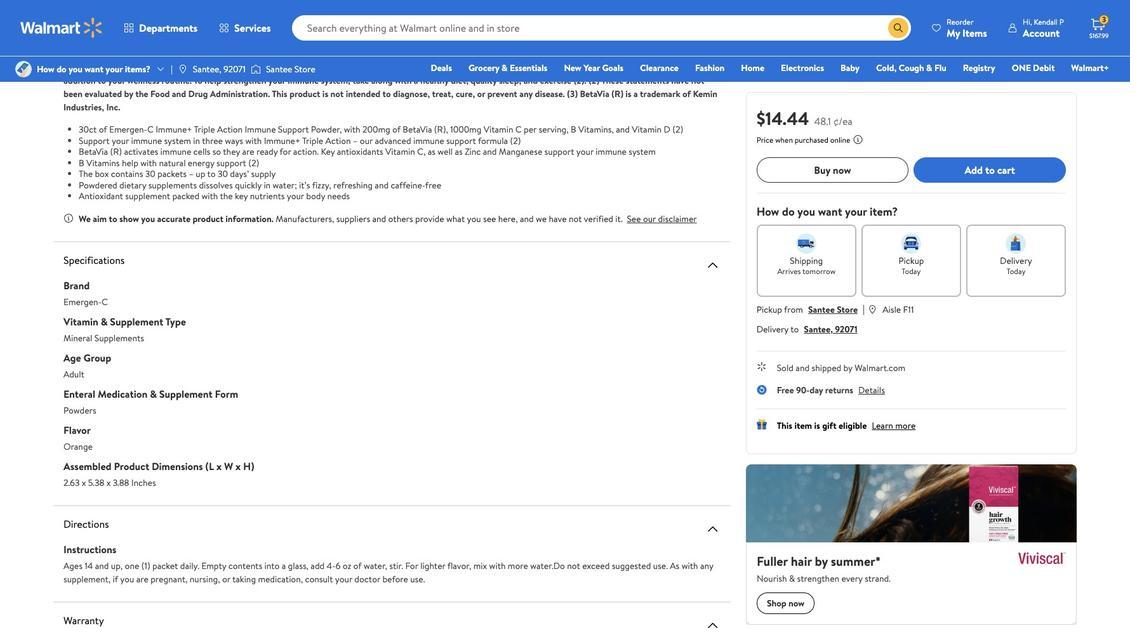 Task type: vqa. For each thing, say whether or not it's contained in the screenshot.
5%
no



Task type: locate. For each thing, give the bounding box(es) containing it.
want down buy now "button"
[[818, 204, 843, 220]]

disease.
[[535, 88, 565, 100]]

this inside emergen-c immune + triple action is our new advanced immune support formula (2). it strengthens your immune system (1) by activating key immune cells with betavia (r), supporting with key antioxidants vitamin c, zinc and manganese, and fortifying with vitamin d (2). betavia (r) is a natural ingredient sourced from algae that activates key immune cells and promotes cell signaling, allowing cells to communicate and coordinate with each other (2). key antioxidants vitamin c, zinc, and manganese help provide immune support, and vitamin d helps to fortify the body and helps regulate the immune system (2). the formula also contains b vitamins to help with natural energy support (2). the box contains 30 packets – up to 30 days' supply. take daily for best results. (1) emergen-c immune + triple action is a delicious addition to your wellness routine. to help strengthen your immune system, take along with a healthy diet, quality sleep, and exercise (2). (2) these statements have not been evaluated by the food and drug administration. this product is not intended to diagnose, treat, cure, or prevent any disease. (3) betavia (r) is a trademark of kemin industries, inc.
[[272, 88, 287, 100]]

0 horizontal spatial are
[[136, 573, 149, 586]]

0 vertical spatial are
[[242, 145, 254, 158]]

with right the ways
[[245, 134, 262, 147]]

0 horizontal spatial manganese
[[64, 48, 107, 60]]

santee up santee, 92071 button
[[808, 304, 835, 316]]

2 vertical spatial immune
[[245, 123, 276, 136]]

not left the exceed in the bottom right of the page
[[567, 560, 580, 573]]

1 horizontal spatial (r),
[[434, 123, 448, 136]]

what
[[446, 212, 465, 225]]

your
[[452, 8, 469, 20], [106, 63, 123, 76], [108, 74, 125, 87], [268, 74, 286, 87], [112, 134, 129, 147], [577, 145, 594, 158], [287, 190, 304, 203], [845, 204, 867, 220], [335, 573, 353, 586]]

from up zinc,
[[631, 21, 650, 34]]

1 vertical spatial manganese
[[499, 145, 543, 158]]

b inside emergen-c immune + triple action is our new advanced immune support formula (2). it strengthens your immune system (1) by activating key immune cells with betavia (r), supporting with key antioxidants vitamin c, zinc and manganese, and fortifying with vitamin d (2). betavia (r) is a natural ingredient sourced from algae that activates key immune cells and promotes cell signaling, allowing cells to communicate and coordinate with each other (2). key antioxidants vitamin c, zinc, and manganese help provide immune support, and vitamin d helps to fortify the body and helps regulate the immune system (2). the formula also contains b vitamins to help with natural energy support (2). the box contains 30 packets – up to 30 days' supply. take daily for best results. (1) emergen-c immune + triple action is a delicious addition to your wellness routine. to help strengthen your immune system, take along with a healthy diet, quality sleep, and exercise (2). (2) these statements have not been evaluated by the food and drug administration. this product is not intended to diagnose, treat, cure, or prevent any disease. (3) betavia (r) is a trademark of kemin industries, inc.
[[648, 48, 654, 60]]

0 horizontal spatial delivery
[[757, 323, 789, 336]]

2 vertical spatial d
[[664, 123, 671, 136]]

of right the 200mg
[[393, 123, 401, 136]]

0 vertical spatial antioxidants
[[159, 21, 207, 34]]

1 vertical spatial zinc
[[465, 145, 481, 158]]

your right strengthens
[[452, 8, 469, 20]]

helps up take
[[398, 48, 419, 60]]

– inside emergen-c immune + triple action is our new advanced immune support formula (2). it strengthens your immune system (1) by activating key immune cells with betavia (r), supporting with key antioxidants vitamin c, zinc and manganese, and fortifying with vitamin d (2). betavia (r) is a natural ingredient sourced from algae that activates key immune cells and promotes cell signaling, allowing cells to communicate and coordinate with each other (2). key antioxidants vitamin c, zinc, and manganese help provide immune support, and vitamin d helps to fortify the body and helps regulate the immune system (2). the formula also contains b vitamins to help with natural energy support (2). the box contains 30 packets – up to 30 days' supply. take daily for best results. (1) emergen-c immune + triple action is a delicious addition to your wellness routine. to help strengthen your immune system, take along with a healthy diet, quality sleep, and exercise (2). (2) these statements have not been evaluated by the food and drug administration. this product is not intended to diagnose, treat, cure, or prevent any disease. (3) betavia (r) is a trademark of kemin industries, inc.
[[299, 61, 304, 74]]

0 horizontal spatial (1)
[[141, 560, 150, 573]]

vitamin inside brand emergen-c vitamin & supplement type mineral supplements age group adult enteral medication & supplement form powders flavor orange assembled product dimensions (l x w x h) 2.63 x 5.38 x 3.88 inches
[[64, 315, 98, 329]]

1 horizontal spatial immune
[[245, 123, 276, 136]]

0 horizontal spatial energy
[[112, 61, 139, 74]]

2 horizontal spatial contains
[[613, 48, 646, 60]]

b
[[648, 48, 654, 60], [571, 123, 576, 136], [79, 157, 84, 169]]

1 horizontal spatial key
[[534, 34, 548, 47]]

c left per
[[516, 123, 522, 136]]

0 vertical spatial days'
[[341, 61, 360, 74]]

immune+ down food
[[156, 123, 192, 136]]

dietary
[[119, 179, 146, 191]]

emergen- down the "brand"
[[64, 296, 102, 308]]

from
[[631, 21, 650, 34], [784, 304, 803, 316]]

today for pickup
[[902, 266, 921, 277]]

1 horizontal spatial +
[[584, 61, 590, 74]]

1 horizontal spatial in
[[264, 179, 271, 191]]

c down food
[[147, 123, 154, 136]]

1 horizontal spatial provide
[[415, 212, 444, 225]]

1 vertical spatial from
[[784, 304, 803, 316]]

0 horizontal spatial santee
[[266, 63, 292, 76]]

up inside 30ct of emergen-c immune+ triple action immune support powder, with 200mg of betavia (r), 1000mg vitamin c per serving, b vitamins, and vitamin d (2) support your immune system in three ways with immune+ triple action – our advanced immune support formula (2) betavia (r) activates immune cells so they are ready for action. key antioxidants vitamin c, as well as zinc and manganese support your immune system b vitamins help with natural energy support (2) the box contains 30 packets – up to 30 days' supply powdered dietary supplements dissolves quickly in water; it's fizzy, refreshing and caffeine-free antioxidant supplement packed with the key nutrients your body needs
[[196, 168, 205, 180]]

year
[[584, 62, 600, 74]]

betavia
[[683, 8, 713, 20], [466, 21, 496, 34], [580, 88, 610, 100], [403, 123, 432, 136], [79, 145, 108, 158]]

(1) inside instructions ages 14 and up, one (1) packet daily. empty contents into a glass, add 4-6 oz of water, stir. for lighter flavor, mix with more water.do not exceed suggested use. as with any supplement, if you are pregnant, nursing, or taking medication, consult your doctor before use.
[[141, 560, 150, 573]]

santee,
[[193, 63, 221, 76], [804, 323, 833, 336]]

our right powder,
[[360, 134, 373, 147]]

provide
[[128, 48, 158, 60], [415, 212, 444, 225]]

body down the communicate
[[361, 48, 380, 60]]

zinc inside emergen-c immune + triple action is our new advanced immune support formula (2). it strengthens your immune system (1) by activating key immune cells with betavia (r), supporting with key antioxidants vitamin c, zinc and manganese, and fortifying with vitamin d (2). betavia (r) is a natural ingredient sourced from algae that activates key immune cells and promotes cell signaling, allowing cells to communicate and coordinate with each other (2). key antioxidants vitamin c, zinc, and manganese help provide immune support, and vitamin d helps to fortify the body and helps regulate the immune system (2). the formula also contains b vitamins to help with natural energy support (2). the box contains 30 packets – up to 30 days' supply. take daily for best results. (1) emergen-c immune + triple action is a delicious addition to your wellness routine. to help strengthen your immune system, take along with a healthy diet, quality sleep, and exercise (2). (2) these statements have not been evaluated by the food and drug administration. this product is not intended to diagnose, treat, cure, or prevent any disease. (3) betavia (r) is a trademark of kemin industries, inc.
[[252, 21, 268, 34]]

for
[[431, 61, 442, 74], [280, 145, 291, 158]]

0 horizontal spatial or
[[222, 573, 230, 586]]

cough
[[899, 62, 925, 74]]

action up these at the right of page
[[615, 61, 641, 74]]

warranty image
[[705, 618, 721, 629]]

0 horizontal spatial by
[[124, 88, 133, 100]]

how for how do you want your items?
[[37, 63, 55, 76]]

(1) left activating
[[533, 8, 543, 20]]

pickup for pickup from santee store |
[[757, 304, 782, 316]]

medication
[[98, 387, 148, 401]]

walmart+ link
[[1066, 61, 1115, 75]]

manganese inside 30ct of emergen-c immune+ triple action immune support powder, with 200mg of betavia (r), 1000mg vitamin c per serving, b vitamins, and vitamin d (2) support your immune system in three ways with immune+ triple action – our advanced immune support formula (2) betavia (r) activates immune cells so they are ready for action. key antioxidants vitamin c, as well as zinc and manganese support your immune system b vitamins help with natural energy support (2) the box contains 30 packets – up to 30 days' supply powdered dietary supplements dissolves quickly in water; it's fizzy, refreshing and caffeine-free antioxidant supplement packed with the key nutrients your body needs
[[499, 145, 543, 158]]

0 horizontal spatial –
[[189, 168, 194, 180]]

manganese down per
[[499, 145, 543, 158]]

help
[[110, 48, 126, 60], [703, 48, 719, 60], [205, 74, 221, 87], [122, 157, 138, 169]]

this item is gift eligible learn more
[[777, 420, 916, 433]]

delivery for today
[[1000, 255, 1033, 267]]

your up evaluated
[[108, 74, 125, 87]]

for
[[405, 560, 418, 573]]

as right well
[[455, 145, 463, 158]]

days' inside emergen-c immune + triple action is our new advanced immune support formula (2). it strengthens your immune system (1) by activating key immune cells with betavia (r), supporting with key antioxidants vitamin c, zinc and manganese, and fortifying with vitamin d (2). betavia (r) is a natural ingredient sourced from algae that activates key immune cells and promotes cell signaling, allowing cells to communicate and coordinate with each other (2). key antioxidants vitamin c, zinc, and manganese help provide immune support, and vitamin d helps to fortify the body and helps regulate the immune system (2). the formula also contains b vitamins to help with natural energy support (2). the box contains 30 packets – up to 30 days' supply. take daily for best results. (1) emergen-c immune + triple action is a delicious addition to your wellness routine. to help strengthen your immune system, take along with a healthy diet, quality sleep, and exercise (2). (2) these statements have not been evaluated by the food and drug administration. this product is not intended to diagnose, treat, cure, or prevent any disease. (3) betavia (r) is a trademark of kemin industries, inc.
[[341, 61, 360, 74]]

0 vertical spatial by
[[545, 8, 554, 20]]

exercise
[[540, 74, 572, 87]]

zinc inside 30ct of emergen-c immune+ triple action immune support powder, with 200mg of betavia (r), 1000mg vitamin c per serving, b vitamins, and vitamin d (2) support your immune system in three ways with immune+ triple action – our advanced immune support formula (2) betavia (r) activates immune cells so they are ready for action. key antioxidants vitamin c, as well as zinc and manganese support your immune system b vitamins help with natural energy support (2) the box contains 30 packets – up to 30 days' supply powdered dietary supplements dissolves quickly in water; it's fizzy, refreshing and caffeine-free antioxidant supplement packed with the key nutrients your body needs
[[465, 145, 481, 158]]

emergen- down inc. at the top of page
[[109, 123, 147, 136]]

intent image for shipping image
[[797, 234, 817, 254]]

(2) down trademark
[[673, 123, 683, 136]]

cure,
[[456, 88, 475, 100]]

formula
[[347, 8, 378, 20], [564, 48, 594, 60], [478, 134, 508, 147]]

0 horizontal spatial the
[[79, 168, 93, 180]]

the down the communicate
[[346, 48, 359, 60]]

formula up new
[[564, 48, 594, 60]]

today inside 'delivery today'
[[1007, 266, 1026, 277]]

formula up fortifying
[[347, 8, 378, 20]]

contains up supplement
[[111, 168, 143, 180]]

0 vertical spatial zinc
[[252, 21, 268, 34]]

2 horizontal spatial formula
[[564, 48, 594, 60]]

2 vertical spatial our
[[643, 212, 656, 225]]

 image down signaling,
[[251, 63, 261, 76]]

support up "manganese,"
[[315, 8, 345, 20]]

we
[[79, 212, 91, 225]]

x right '2.63'
[[82, 477, 86, 489]]

2 vertical spatial formula
[[478, 134, 508, 147]]

do up been
[[57, 63, 66, 76]]

to inside 30ct of emergen-c immune+ triple action immune support powder, with 200mg of betavia (r), 1000mg vitamin c per serving, b vitamins, and vitamin d (2) support your immune system in three ways with immune+ triple action – our advanced immune support formula (2) betavia (r) activates immune cells so they are ready for action. key antioxidants vitamin c, as well as zinc and manganese support your immune system b vitamins help with natural energy support (2) the box contains 30 packets – up to 30 days' supply powdered dietary supplements dissolves quickly in water; it's fizzy, refreshing and caffeine-free antioxidant supplement packed with the key nutrients your body needs
[[207, 168, 216, 180]]

0 horizontal spatial contains
[[111, 168, 143, 180]]

& up supplements
[[101, 315, 108, 329]]

to
[[332, 34, 340, 47], [308, 48, 316, 60], [692, 48, 700, 60], [318, 61, 327, 74], [98, 74, 106, 87], [383, 88, 391, 100], [986, 163, 995, 177], [207, 168, 216, 180], [109, 212, 117, 225], [791, 323, 799, 336]]

action right 'action.'
[[325, 134, 351, 147]]

cells inside 30ct of emergen-c immune+ triple action immune support powder, with 200mg of betavia (r), 1000mg vitamin c per serving, b vitamins, and vitamin d (2) support your immune system in three ways with immune+ triple action – our advanced immune support formula (2) betavia (r) activates immune cells so they are ready for action. key antioxidants vitamin c, as well as zinc and manganese support your immune system b vitamins help with natural energy support (2) the box contains 30 packets – up to 30 days' supply powdered dietary supplements dissolves quickly in water; it's fizzy, refreshing and caffeine-free antioxidant supplement packed with the key nutrients your body needs
[[193, 145, 210, 158]]

1 vertical spatial more
[[508, 560, 528, 573]]

help up fashion link
[[703, 48, 719, 60]]

0 vertical spatial product
[[290, 88, 320, 100]]

0 vertical spatial advanced
[[243, 8, 280, 20]]

day
[[810, 384, 823, 397]]

routine.
[[162, 74, 192, 87]]

0 vertical spatial this
[[272, 88, 287, 100]]

1 horizontal spatial store
[[837, 304, 858, 316]]

the inside 30ct of emergen-c immune+ triple action immune support powder, with 200mg of betavia (r), 1000mg vitamin c per serving, b vitamins, and vitamin d (2) support your immune system in three ways with immune+ triple action – our advanced immune support formula (2) betavia (r) activates immune cells so they are ready for action. key antioxidants vitamin c, as well as zinc and manganese support your immune system b vitamins help with natural energy support (2) the box contains 30 packets – up to 30 days' supply powdered dietary supplements dissolves quickly in water; it's fizzy, refreshing and caffeine-free antioxidant supplement packed with the key nutrients your body needs
[[79, 168, 93, 180]]

0 horizontal spatial  image
[[178, 64, 188, 74]]

1 horizontal spatial the
[[188, 61, 202, 74]]

c inside brand emergen-c vitamin & supplement type mineral supplements age group adult enteral medication & supplement form powders flavor orange assembled product dimensions (l x w x h) 2.63 x 5.38 x 3.88 inches
[[102, 296, 108, 308]]

0 horizontal spatial (r)
[[110, 145, 122, 158]]

to inside button
[[986, 163, 995, 177]]

manganese inside emergen-c immune + triple action is our new advanced immune support formula (2). it strengthens your immune system (1) by activating key immune cells with betavia (r), supporting with key antioxidants vitamin c, zinc and manganese, and fortifying with vitamin d (2). betavia (r) is a natural ingredient sourced from algae that activates key immune cells and promotes cell signaling, allowing cells to communicate and coordinate with each other (2). key antioxidants vitamin c, zinc, and manganese help provide immune support, and vitamin d helps to fortify the body and helps regulate the immune system (2). the formula also contains b vitamins to help with natural energy support (2). the box contains 30 packets – up to 30 days' supply. take daily for best results. (1) emergen-c immune + triple action is a delicious addition to your wellness routine. to help strengthen your immune system, take along with a healthy diet, quality sleep, and exercise (2). (2) these statements have not been evaluated by the food and drug administration. this product is not intended to diagnose, treat, cure, or prevent any disease. (3) betavia (r) is a trademark of kemin industries, inc.
[[64, 48, 107, 60]]

(r) up dietary
[[110, 145, 122, 158]]

x right w
[[236, 460, 241, 473]]

0 horizontal spatial body
[[306, 190, 325, 203]]

supply.
[[362, 61, 389, 74]]

or left taking
[[222, 573, 230, 586]]

box inside emergen-c immune + triple action is our new advanced immune support formula (2). it strengthens your immune system (1) by activating key immune cells with betavia (r), supporting with key antioxidants vitamin c, zinc and manganese, and fortifying with vitamin d (2). betavia (r) is a natural ingredient sourced from algae that activates key immune cells and promotes cell signaling, allowing cells to communicate and coordinate with each other (2). key antioxidants vitamin c, zinc, and manganese help provide immune support, and vitamin d helps to fortify the body and helps regulate the immune system (2). the formula also contains b vitamins to help with natural energy support (2). the box contains 30 packets – up to 30 days' supply. take daily for best results. (1) emergen-c immune + triple action is a delicious addition to your wellness routine. to help strengthen your immune system, take along with a healthy diet, quality sleep, and exercise (2). (2) these statements have not been evaluated by the food and drug administration. this product is not intended to diagnose, treat, cure, or prevent any disease. (3) betavia (r) is a trademark of kemin industries, inc.
[[204, 61, 218, 74]]

1 horizontal spatial want
[[818, 204, 843, 220]]

this down santee store
[[272, 88, 287, 100]]

1 horizontal spatial  image
[[251, 63, 261, 76]]

immune down each
[[470, 48, 502, 60]]

contains inside 30ct of emergen-c immune+ triple action immune support powder, with 200mg of betavia (r), 1000mg vitamin c per serving, b vitamins, and vitamin d (2) support your immune system in three ways with immune+ triple action – our advanced immune support formula (2) betavia (r) activates immune cells so they are ready for action. key antioxidants vitamin c, as well as zinc and manganese support your immune system b vitamins help with natural energy support (2) the box contains 30 packets – up to 30 days' supply powdered dietary supplements dissolves quickly in water; it's fizzy, refreshing and caffeine-free antioxidant supplement packed with the key nutrients your body needs
[[111, 168, 143, 180]]

it
[[395, 8, 401, 20]]

0 horizontal spatial do
[[57, 63, 66, 76]]

with right mix
[[489, 560, 506, 573]]

diagnose,
[[393, 88, 430, 100]]

with right packed
[[202, 190, 218, 203]]

returns
[[826, 384, 854, 397]]

1 horizontal spatial support
[[278, 123, 309, 136]]

are down one
[[136, 573, 149, 586]]

1 vertical spatial any
[[700, 560, 714, 573]]

1 horizontal spatial manganese
[[499, 145, 543, 158]]

intent image for pickup image
[[901, 234, 922, 254]]

pickup inside pickup from santee store |
[[757, 304, 782, 316]]

along
[[371, 74, 393, 87]]

1 horizontal spatial helps
[[398, 48, 419, 60]]

$167.99
[[1090, 31, 1109, 40]]

 image
[[251, 63, 261, 76], [178, 64, 188, 74]]

1 vertical spatial energy
[[188, 157, 214, 169]]

 image left 'to'
[[178, 64, 188, 74]]

pickup up 'delivery to santee, 92071'
[[757, 304, 782, 316]]

1 vertical spatial formula
[[564, 48, 594, 60]]

aim
[[93, 212, 107, 225]]

natural up supplements
[[159, 157, 186, 169]]

delivery up sold on the right of the page
[[757, 323, 789, 336]]

(2).
[[380, 8, 393, 20], [451, 21, 464, 34], [519, 34, 532, 47], [533, 48, 546, 60], [173, 61, 186, 74], [574, 74, 587, 87]]

santee store
[[266, 63, 315, 76]]

 image
[[15, 61, 32, 77]]

(r) inside 30ct of emergen-c immune+ triple action immune support powder, with 200mg of betavia (r), 1000mg vitamin c per serving, b vitamins, and vitamin d (2) support your immune system in three ways with immune+ triple action – our advanced immune support formula (2) betavia (r) activates immune cells so they are ready for action. key antioxidants vitamin c, as well as zinc and manganese support your immune system b vitamins help with natural energy support (2) the box contains 30 packets – up to 30 days' supply powdered dietary supplements dissolves quickly in water; it's fizzy, refreshing and caffeine-free antioxidant supplement packed with the key nutrients your body needs
[[110, 145, 122, 158]]

by
[[545, 8, 554, 20], [124, 88, 133, 100], [844, 362, 853, 375]]

a inside instructions ages 14 and up, one (1) packet daily. empty contents into a glass, add 4-6 oz of water, stir. for lighter flavor, mix with more water.do not exceed suggested use. as with any supplement, if you are pregnant, nursing, or taking medication, consult your doctor before use.
[[282, 560, 286, 573]]

30ct
[[79, 123, 97, 136]]

immune+ up supply
[[264, 134, 301, 147]]

0 vertical spatial box
[[204, 61, 218, 74]]

add to cart button
[[914, 158, 1066, 183]]

vitamins up delicious at the top right
[[656, 48, 690, 60]]

1 horizontal spatial days'
[[341, 61, 360, 74]]

one debit link
[[1006, 61, 1061, 75]]

30 down "so"
[[218, 168, 228, 180]]

vitamins inside emergen-c immune + triple action is our new advanced immune support formula (2). it strengthens your immune system (1) by activating key immune cells with betavia (r), supporting with key antioxidants vitamin c, zinc and manganese, and fortifying with vitamin d (2). betavia (r) is a natural ingredient sourced from algae that activates key immune cells and promotes cell signaling, allowing cells to communicate and coordinate with each other (2). key antioxidants vitamin c, zinc, and manganese help provide immune support, and vitamin d helps to fortify the body and helps regulate the immune system (2). the formula also contains b vitamins to help with natural energy support (2). the box contains 30 packets – up to 30 days' supply. take daily for best results. (1) emergen-c immune + triple action is a delicious addition to your wellness routine. to help strengthen your immune system, take along with a healthy diet, quality sleep, and exercise (2). (2) these statements have not been evaluated by the food and drug administration. this product is not intended to diagnose, treat, cure, or prevent any disease. (3) betavia (r) is a trademark of kemin industries, inc.
[[656, 48, 690, 60]]

ingredient
[[556, 21, 596, 34]]

0 vertical spatial vitamins
[[656, 48, 690, 60]]

(r), left supporting
[[64, 21, 78, 34]]

14
[[85, 560, 93, 573]]

best
[[444, 61, 461, 74]]

doctor
[[355, 573, 381, 586]]

santee down allowing
[[266, 63, 292, 76]]

of inside instructions ages 14 and up, one (1) packet daily. empty contents into a glass, add 4-6 oz of water, stir. for lighter flavor, mix with more water.do not exceed suggested use. as with any supplement, if you are pregnant, nursing, or taking medication, consult your doctor before use.
[[353, 560, 362, 573]]

form
[[215, 387, 238, 401]]

1 vertical spatial are
[[136, 573, 149, 586]]

supplements
[[94, 332, 144, 345]]

1 vertical spatial key
[[321, 145, 335, 158]]

0 horizontal spatial use.
[[410, 573, 425, 586]]

action
[[174, 8, 200, 20], [615, 61, 641, 74], [217, 123, 243, 136], [325, 134, 351, 147]]

5.38
[[88, 477, 104, 489]]

1 horizontal spatial delivery
[[1000, 255, 1033, 267]]

immune left 1000mg
[[413, 134, 444, 147]]

vitamins inside 30ct of emergen-c immune+ triple action immune support powder, with 200mg of betavia (r), 1000mg vitamin c per serving, b vitamins, and vitamin d (2) support your immune system in three ways with immune+ triple action – our advanced immune support formula (2) betavia (r) activates immune cells so they are ready for action. key antioxidants vitamin c, as well as zinc and manganese support your immune system b vitamins help with natural energy support (2) the box contains 30 packets – up to 30 days' supply powdered dietary supplements dissolves quickly in water; it's fizzy, refreshing and caffeine-free antioxidant supplement packed with the key nutrients your body needs
[[86, 157, 120, 169]]

0 vertical spatial for
[[431, 61, 442, 74]]

want up evaluated
[[85, 63, 104, 76]]

(r), inside 30ct of emergen-c immune+ triple action immune support powder, with 200mg of betavia (r), 1000mg vitamin c per serving, b vitamins, and vitamin d (2) support your immune system in three ways with immune+ triple action – our advanced immune support formula (2) betavia (r) activates immune cells so they are ready for action. key antioxidants vitamin c, as well as zinc and manganese support your immune system b vitamins help with natural energy support (2) the box contains 30 packets – up to 30 days' supply powdered dietary supplements dissolves quickly in water; it's fizzy, refreshing and caffeine-free antioxidant supplement packed with the key nutrients your body needs
[[434, 123, 448, 136]]

as left well
[[428, 145, 436, 158]]

my
[[947, 26, 960, 40]]

shipping arrives tomorrow
[[778, 255, 836, 277]]

specifications image
[[705, 258, 721, 273]]

you up intent image for shipping at the top
[[798, 204, 816, 220]]

for inside 30ct of emergen-c immune+ triple action immune support powder, with 200mg of betavia (r), 1000mg vitamin c per serving, b vitamins, and vitamin d (2) support your immune system in three ways with immune+ triple action – our advanced immune support formula (2) betavia (r) activates immune cells so they are ready for action. key antioxidants vitamin c, as well as zinc and manganese support your immune system b vitamins help with natural energy support (2) the box contains 30 packets – up to 30 days' supply powdered dietary supplements dissolves quickly in water; it's fizzy, refreshing and caffeine-free antioxidant supplement packed with the key nutrients your body needs
[[280, 145, 291, 158]]

with down it
[[391, 21, 408, 34]]

santee inside pickup from santee store |
[[808, 304, 835, 316]]

energy inside emergen-c immune + triple action is our new advanced immune support formula (2). it strengthens your immune system (1) by activating key immune cells with betavia (r), supporting with key antioxidants vitamin c, zinc and manganese, and fortifying with vitamin d (2). betavia (r) is a natural ingredient sourced from algae that activates key immune cells and promotes cell signaling, allowing cells to communicate and coordinate with each other (2). key antioxidants vitamin c, zinc, and manganese help provide immune support, and vitamin d helps to fortify the body and helps regulate the immune system (2). the formula also contains b vitamins to help with natural energy support (2). the box contains 30 packets – up to 30 days' supply. take daily for best results. (1) emergen-c immune + triple action is a delicious addition to your wellness routine. to help strengthen your immune system, take along with a healthy diet, quality sleep, and exercise (2). (2) these statements have not been evaluated by the food and drug administration. this product is not intended to diagnose, treat, cure, or prevent any disease. (3) betavia (r) is a trademark of kemin industries, inc.
[[112, 61, 139, 74]]

1 horizontal spatial c,
[[417, 145, 426, 158]]

d inside 30ct of emergen-c immune+ triple action immune support powder, with 200mg of betavia (r), 1000mg vitamin c per serving, b vitamins, and vitamin d (2) support your immune system in three ways with immune+ triple action – our advanced immune support formula (2) betavia (r) activates immune cells so they are ready for action. key antioxidants vitamin c, as well as zinc and manganese support your immune system b vitamins help with natural energy support (2) the box contains 30 packets – up to 30 days' supply powdered dietary supplements dissolves quickly in water; it's fizzy, refreshing and caffeine-free antioxidant supplement packed with the key nutrients your body needs
[[664, 123, 671, 136]]

a up "statements"
[[651, 61, 655, 74]]

helps down allowing
[[285, 48, 306, 60]]

quality
[[471, 74, 497, 87]]

1 vertical spatial vitamins
[[86, 157, 120, 169]]

product down packed
[[193, 212, 224, 225]]

daily.
[[180, 560, 199, 573]]

4-
[[327, 560, 336, 573]]

1 helps from the left
[[285, 48, 306, 60]]

1 horizontal spatial today
[[1007, 266, 1026, 277]]

(1)
[[533, 8, 543, 20], [493, 61, 502, 74], [141, 560, 150, 573]]

our left new
[[210, 8, 223, 20]]

evaluated
[[85, 88, 122, 100]]

1 today from the left
[[902, 266, 921, 277]]

0 vertical spatial from
[[631, 21, 650, 34]]

0 horizontal spatial for
[[280, 145, 291, 158]]

not down system,
[[331, 88, 344, 100]]

items
[[963, 26, 988, 40]]

1 vertical spatial days'
[[230, 168, 249, 180]]

1 vertical spatial +
[[584, 61, 590, 74]]

the up antioxidant at the top of the page
[[79, 168, 93, 180]]

Walmart Site-Wide search field
[[292, 15, 911, 41]]

kendall
[[1034, 16, 1058, 27]]

buy
[[814, 163, 831, 177]]

glass,
[[288, 560, 309, 573]]

(r) up other
[[498, 21, 510, 34]]

walmart image
[[20, 18, 103, 38]]

add
[[965, 163, 983, 177]]

48.1
[[815, 114, 831, 128]]

delivery to santee, 92071
[[757, 323, 858, 336]]

+ right new
[[584, 61, 590, 74]]

or down quality
[[477, 88, 485, 100]]

d down trademark
[[664, 123, 671, 136]]

0 vertical spatial our
[[210, 8, 223, 20]]

days' inside 30ct of emergen-c immune+ triple action immune support powder, with 200mg of betavia (r), 1000mg vitamin c per serving, b vitamins, and vitamin d (2) support your immune system in three ways with immune+ triple action – our advanced immune support formula (2) betavia (r) activates immune cells so they are ready for action. key antioxidants vitamin c, as well as zinc and manganese support your immune system b vitamins help with natural energy support (2) the box contains 30 packets – up to 30 days' supply powdered dietary supplements dissolves quickly in water; it's fizzy, refreshing and caffeine-free antioxidant supplement packed with the key nutrients your body needs
[[230, 168, 249, 180]]

today inside pickup today
[[902, 266, 921, 277]]

packet
[[152, 560, 178, 573]]

brand
[[64, 278, 90, 292]]

use.
[[653, 560, 668, 573], [410, 573, 425, 586]]

regulate
[[421, 48, 453, 60]]

1 vertical spatial up
[[196, 168, 205, 180]]

natural inside 30ct of emergen-c immune+ triple action immune support powder, with 200mg of betavia (r), 1000mg vitamin c per serving, b vitamins, and vitamin d (2) support your immune system in three ways with immune+ triple action – our advanced immune support formula (2) betavia (r) activates immune cells so they are ready for action. key antioxidants vitamin c, as well as zinc and manganese support your immune system b vitamins help with natural energy support (2) the box contains 30 packets – up to 30 days' supply powdered dietary supplements dissolves quickly in water; it's fizzy, refreshing and caffeine-free antioxidant supplement packed with the key nutrients your body needs
[[159, 157, 186, 169]]

of inside emergen-c immune + triple action is our new advanced immune support formula (2). it strengthens your immune system (1) by activating key immune cells with betavia (r), supporting with key antioxidants vitamin c, zinc and manganese, and fortifying with vitamin d (2). betavia (r) is a natural ingredient sourced from algae that activates key immune cells and promotes cell signaling, allowing cells to communicate and coordinate with each other (2). key antioxidants vitamin c, zinc, and manganese help provide immune support, and vitamin d helps to fortify the body and helps regulate the immune system (2). the formula also contains b vitamins to help with natural energy support (2). the box contains 30 packets – up to 30 days' supply. take daily for best results. (1) emergen-c immune + triple action is a delicious addition to your wellness routine. to help strengthen your immune system, take along with a healthy diet, quality sleep, and exercise (2). (2) these statements have not been evaluated by the food and drug administration. this product is not intended to diagnose, treat, cure, or prevent any disease. (3) betavia (r) is a trademark of kemin industries, inc.
[[683, 88, 691, 100]]

vitamin left per
[[484, 123, 513, 136]]

before
[[383, 573, 408, 586]]

key inside emergen-c immune + triple action is our new advanced immune support formula (2). it strengthens your immune system (1) by activating key immune cells with betavia (r), supporting with key antioxidants vitamin c, zinc and manganese, and fortifying with vitamin d (2). betavia (r) is a natural ingredient sourced from algae that activates key immune cells and promotes cell signaling, allowing cells to communicate and coordinate with each other (2). key antioxidants vitamin c, zinc, and manganese help provide immune support, and vitamin d helps to fortify the body and helps regulate the immune system (2). the formula also contains b vitamins to help with natural energy support (2). the box contains 30 packets – up to 30 days' supply. take daily for best results. (1) emergen-c immune + triple action is a delicious addition to your wellness routine. to help strengthen your immune system, take along with a healthy diet, quality sleep, and exercise (2). (2) these statements have not been evaluated by the food and drug administration. this product is not intended to diagnose, treat, cure, or prevent any disease. (3) betavia (r) is a trademark of kemin industries, inc.
[[534, 34, 548, 47]]

pickup down intent image for pickup on the right top of the page
[[899, 255, 924, 267]]

store
[[295, 63, 315, 76], [837, 304, 858, 316]]

more inside instructions ages 14 and up, one (1) packet daily. empty contents into a glass, add 4-6 oz of water, stir. for lighter flavor, mix with more water.do not exceed suggested use. as with any supplement, if you are pregnant, nursing, or taking medication, consult your doctor before use.
[[508, 560, 528, 573]]

immune up supporting
[[110, 8, 141, 20]]

0 vertical spatial do
[[57, 63, 66, 76]]

2 today from the left
[[1007, 266, 1026, 277]]

1 horizontal spatial energy
[[188, 157, 214, 169]]

want for items?
[[85, 63, 104, 76]]

packets inside emergen-c immune + triple action is our new advanced immune support formula (2). it strengthens your immune system (1) by activating key immune cells with betavia (r), supporting with key antioxidants vitamin c, zinc and manganese, and fortifying with vitamin d (2). betavia (r) is a natural ingredient sourced from algae that activates key immune cells and promotes cell signaling, allowing cells to communicate and coordinate with each other (2). key antioxidants vitamin c, zinc, and manganese help provide immune support, and vitamin d helps to fortify the body and helps regulate the immune system (2). the formula also contains b vitamins to help with natural energy support (2). the box contains 30 packets – up to 30 days' supply. take daily for best results. (1) emergen-c immune + triple action is a delicious addition to your wellness routine. to help strengthen your immune system, take along with a healthy diet, quality sleep, and exercise (2). (2) these statements have not been evaluated by the food and drug administration. this product is not intended to diagnose, treat, cure, or prevent any disease. (3) betavia (r) is a trademark of kemin industries, inc.
[[267, 61, 297, 74]]

0 vertical spatial have
[[671, 74, 689, 87]]

Search search field
[[292, 15, 911, 41]]

dissolves
[[199, 179, 233, 191]]

1 horizontal spatial body
[[361, 48, 380, 60]]

h)
[[243, 460, 254, 473]]

0 horizontal spatial +
[[143, 8, 149, 20]]

antioxidants down ingredient
[[551, 34, 598, 47]]

0 horizontal spatial b
[[79, 157, 84, 169]]

0 vertical spatial activates
[[64, 34, 98, 47]]

immune up supplements
[[160, 145, 191, 158]]

1 vertical spatial activates
[[124, 145, 158, 158]]

0 vertical spatial energy
[[112, 61, 139, 74]]

1 horizontal spatial box
[[204, 61, 218, 74]]

0 horizontal spatial activates
[[64, 34, 98, 47]]

more right learn
[[896, 420, 916, 433]]

0 vertical spatial formula
[[347, 8, 378, 20]]

0 horizontal spatial vitamins
[[86, 157, 120, 169]]

body inside 30ct of emergen-c immune+ triple action immune support powder, with 200mg of betavia (r), 1000mg vitamin c per serving, b vitamins, and vitamin d (2) support your immune system in three ways with immune+ triple action – our advanced immune support formula (2) betavia (r) activates immune cells so they are ready for action. key antioxidants vitamin c, as well as zinc and manganese support your immune system b vitamins help with natural energy support (2) the box contains 30 packets – up to 30 days' supply powdered dietary supplements dissolves quickly in water; it's fizzy, refreshing and caffeine-free antioxidant supplement packed with the key nutrients your body needs
[[306, 190, 325, 203]]

today for delivery
[[1007, 266, 1026, 277]]

(r) down these at the right of page
[[612, 88, 624, 100]]

do for how do you want your items?
[[57, 63, 66, 76]]

2 horizontal spatial (1)
[[533, 8, 543, 20]]

others
[[388, 212, 413, 225]]

30 up supplement
[[145, 168, 155, 180]]

the down the wellness
[[135, 88, 148, 100]]

water.do
[[530, 560, 565, 573]]

sourced
[[598, 21, 629, 34]]

0 vertical spatial up
[[306, 61, 316, 74]]

up,
[[111, 560, 123, 573]]

aisle
[[883, 304, 901, 316]]

1 horizontal spatial product
[[290, 88, 320, 100]]

2 vertical spatial antioxidants
[[337, 145, 383, 158]]

key inside 30ct of emergen-c immune+ triple action immune support powder, with 200mg of betavia (r), 1000mg vitamin c per serving, b vitamins, and vitamin d (2) support your immune system in three ways with immune+ triple action – our advanced immune support formula (2) betavia (r) activates immune cells so they are ready for action. key antioxidants vitamin c, as well as zinc and manganese support your immune system b vitamins help with natural energy support (2) the box contains 30 packets – up to 30 days' supply powdered dietary supplements dissolves quickly in water; it's fizzy, refreshing and caffeine-free antioxidant supplement packed with the key nutrients your body needs
[[321, 145, 335, 158]]

0 vertical spatial delivery
[[1000, 255, 1033, 267]]

ready
[[257, 145, 278, 158]]

0 vertical spatial use.
[[653, 560, 668, 573]]

pickup for pickup today
[[899, 255, 924, 267]]

today down intent image for pickup on the right top of the page
[[902, 266, 921, 277]]

for down regulate
[[431, 61, 442, 74]]

supplement up supplements
[[110, 315, 163, 329]]

 image for santee, 92071
[[178, 64, 188, 74]]

suggested
[[612, 560, 651, 573]]

of right 30ct
[[99, 123, 107, 136]]

santee
[[266, 63, 292, 76], [808, 304, 835, 316]]

1 vertical spatial store
[[837, 304, 858, 316]]

days' up take
[[341, 61, 360, 74]]

that
[[675, 21, 691, 34]]

(2)
[[589, 74, 600, 87], [673, 123, 683, 136], [510, 134, 521, 147], [248, 157, 259, 169]]

want for item?
[[818, 204, 843, 220]]

new
[[225, 8, 241, 20]]

1 horizontal spatial b
[[571, 123, 576, 136]]

–
[[299, 61, 304, 74], [353, 134, 358, 147], [189, 168, 194, 180]]

addition
[[64, 74, 96, 87]]

30 up strengthen
[[255, 61, 265, 74]]

2 horizontal spatial c,
[[633, 34, 642, 47]]

three
[[202, 134, 223, 147]]

0 vertical spatial manganese
[[64, 48, 107, 60]]

our inside 30ct of emergen-c immune+ triple action immune support powder, with 200mg of betavia (r), 1000mg vitamin c per serving, b vitamins, and vitamin d (2) support your immune system in three ways with immune+ triple action – our advanced immune support formula (2) betavia (r) activates immune cells so they are ready for action. key antioxidants vitamin c, as well as zinc and manganese support your immune system b vitamins help with natural energy support (2) the box contains 30 packets – up to 30 days' supply powdered dietary supplements dissolves quickly in water; it's fizzy, refreshing and caffeine-free antioxidant supplement packed with the key nutrients your body needs
[[360, 134, 373, 147]]

92071
[[224, 63, 246, 76], [835, 323, 858, 336]]

our right see
[[643, 212, 656, 225]]

1 vertical spatial how
[[757, 204, 780, 220]]

(2) inside emergen-c immune + triple action is our new advanced immune support formula (2). it strengthens your immune system (1) by activating key immune cells with betavia (r), supporting with key antioxidants vitamin c, zinc and manganese, and fortifying with vitamin d (2). betavia (r) is a natural ingredient sourced from algae that activates key immune cells and promotes cell signaling, allowing cells to communicate and coordinate with each other (2). key antioxidants vitamin c, zinc, and manganese help provide immune support, and vitamin d helps to fortify the body and helps regulate the immune system (2). the formula also contains b vitamins to help with natural energy support (2). the box contains 30 packets – up to 30 days' supply. take daily for best results. (1) emergen-c immune + triple action is a delicious addition to your wellness routine. to help strengthen your immune system, take along with a healthy diet, quality sleep, and exercise (2). (2) these statements have not been evaluated by the food and drug administration. this product is not intended to diagnose, treat, cure, or prevent any disease. (3) betavia (r) is a trademark of kemin industries, inc.
[[589, 74, 600, 87]]

immune
[[110, 8, 141, 20], [551, 61, 582, 74], [245, 123, 276, 136]]



Task type: describe. For each thing, give the bounding box(es) containing it.
here,
[[498, 212, 518, 225]]

0 horizontal spatial formula
[[347, 8, 378, 20]]

are inside 30ct of emergen-c immune+ triple action immune support powder, with 200mg of betavia (r), 1000mg vitamin c per serving, b vitamins, and vitamin d (2) support your immune system in three ways with immune+ triple action – our advanced immune support formula (2) betavia (r) activates immune cells so they are ready for action. key antioxidants vitamin c, as well as zinc and manganese support your immune system b vitamins help with natural energy support (2) the box contains 30 packets – up to 30 days' supply powdered dietary supplements dissolves quickly in water; it's fizzy, refreshing and caffeine-free antioxidant supplement packed with the key nutrients your body needs
[[242, 145, 254, 158]]

2 horizontal spatial natural
[[527, 21, 554, 34]]

you left see
[[467, 212, 481, 225]]

c up 'exercise'
[[543, 61, 549, 74]]

supplements
[[148, 179, 197, 191]]

is left gift
[[815, 420, 820, 433]]

2 horizontal spatial –
[[353, 134, 358, 147]]

0 vertical spatial +
[[143, 8, 149, 20]]

how do you want your item?
[[757, 204, 898, 220]]

search icon image
[[894, 23, 904, 33]]

0 vertical spatial 92071
[[224, 63, 246, 76]]

& left flu
[[927, 62, 933, 74]]

immune up items?
[[115, 34, 147, 47]]

into
[[264, 560, 280, 573]]

key up sourced
[[597, 8, 610, 20]]

mineral
[[64, 332, 92, 345]]

help up items?
[[110, 48, 126, 60]]

brand emergen-c vitamin & supplement type mineral supplements age group adult enteral medication & supplement form powders flavor orange assembled product dimensions (l x w x h) 2.63 x 5.38 x 3.88 inches
[[64, 278, 254, 489]]

your left 'item?'
[[845, 204, 867, 220]]

emergen- inside brand emergen-c vitamin & supplement type mineral supplements age group adult enteral medication & supplement form powders flavor orange assembled product dimensions (l x w x h) 2.63 x 5.38 x 3.88 inches
[[64, 296, 102, 308]]

with down take
[[395, 74, 412, 87]]

support,
[[193, 48, 226, 60]]

0 vertical spatial store
[[295, 63, 315, 76]]

(2). left it
[[380, 8, 393, 20]]

take
[[391, 61, 408, 74]]

3
[[1103, 14, 1107, 25]]

do for how do you want your item?
[[782, 204, 795, 220]]

how for how do you want your item?
[[757, 204, 780, 220]]

immune up routine.
[[160, 48, 191, 60]]

legal information image
[[853, 135, 863, 145]]

with up 'that'
[[664, 8, 681, 20]]

vitamin down trademark
[[632, 123, 662, 136]]

vitamin down sourced
[[600, 34, 631, 47]]

2 horizontal spatial (r)
[[612, 88, 624, 100]]

help right 'to'
[[205, 74, 221, 87]]

water;
[[273, 179, 297, 191]]

is up the promotes
[[202, 8, 208, 20]]

immune inside 30ct of emergen-c immune+ triple action immune support powder, with 200mg of betavia (r), 1000mg vitamin c per serving, b vitamins, and vitamin d (2) support your immune system in three ways with immune+ triple action – our advanced immune support formula (2) betavia (r) activates immune cells so they are ready for action. key antioxidants vitamin c, as well as zinc and manganese support your immune system b vitamins help with natural energy support (2) the box contains 30 packets – up to 30 days' supply powdered dietary supplements dissolves quickly in water; it's fizzy, refreshing and caffeine-free antioxidant supplement packed with the key nutrients your body needs
[[245, 123, 276, 136]]

been
[[64, 88, 83, 100]]

0 horizontal spatial immune+
[[156, 123, 192, 136]]

1 horizontal spatial by
[[545, 8, 554, 20]]

0 horizontal spatial support
[[79, 134, 110, 147]]

see our disclaimer button
[[627, 212, 697, 225]]

help inside 30ct of emergen-c immune+ triple action immune support powder, with 200mg of betavia (r), 1000mg vitamin c per serving, b vitamins, and vitamin d (2) support your immune system in three ways with immune+ triple action – our advanced immune support formula (2) betavia (r) activates immune cells so they are ready for action. key antioxidants vitamin c, as well as zinc and manganese support your immune system b vitamins help with natural energy support (2) the box contains 30 packets – up to 30 days' supply powdered dietary supplements dissolves quickly in water; it's fizzy, refreshing and caffeine-free antioxidant supplement packed with the key nutrients your body needs
[[122, 157, 138, 169]]

shipping
[[790, 255, 823, 267]]

product inside emergen-c immune + triple action is our new advanced immune support formula (2). it strengthens your immune system (1) by activating key immune cells with betavia (r), supporting with key antioxidants vitamin c, zinc and manganese, and fortifying with vitamin d (2). betavia (r) is a natural ingredient sourced from algae that activates key immune cells and promotes cell signaling, allowing cells to communicate and coordinate with each other (2). key antioxidants vitamin c, zinc, and manganese help provide immune support, and vitamin d helps to fortify the body and helps regulate the immune system (2). the formula also contains b vitamins to help with natural energy support (2). the box contains 30 packets – up to 30 days' supply. take daily for best results. (1) emergen-c immune + triple action is a delicious addition to your wellness routine. to help strengthen your immune system, take along with a healthy diet, quality sleep, and exercise (2). (2) these statements have not been evaluated by the food and drug administration. this product is not intended to diagnose, treat, cure, or prevent any disease. (3) betavia (r) is a trademark of kemin industries, inc.
[[290, 88, 320, 100]]

1 horizontal spatial 92071
[[835, 323, 858, 336]]

or inside emergen-c immune + triple action is our new advanced immune support formula (2). it strengthens your immune system (1) by activating key immune cells with betavia (r), supporting with key antioxidants vitamin c, zinc and manganese, and fortifying with vitamin d (2). betavia (r) is a natural ingredient sourced from algae that activates key immune cells and promotes cell signaling, allowing cells to communicate and coordinate with each other (2). key antioxidants vitamin c, zinc, and manganese help provide immune support, and vitamin d helps to fortify the body and helps regulate the immune system (2). the formula also contains b vitamins to help with natural energy support (2). the box contains 30 packets – up to 30 days' supply. take daily for best results. (1) emergen-c immune + triple action is a delicious addition to your wellness routine. to help strengthen your immune system, take along with a healthy diet, quality sleep, and exercise (2). (2) these statements have not been evaluated by the food and drug administration. this product is not intended to diagnose, treat, cure, or prevent any disease. (3) betavia (r) is a trademark of kemin industries, inc.
[[477, 88, 485, 100]]

betavia down diagnose, at the top left of the page
[[403, 123, 432, 136]]

2 horizontal spatial our
[[643, 212, 656, 225]]

each
[[476, 34, 494, 47]]

1 vertical spatial natural
[[83, 61, 110, 74]]

betavia down 30ct
[[79, 145, 108, 158]]

with left the 200mg
[[344, 123, 361, 136]]

manufacturers,
[[276, 212, 334, 225]]

immune down 'vitamins,'
[[596, 145, 627, 158]]

0 vertical spatial immune
[[110, 8, 141, 20]]

cells up algae
[[645, 8, 662, 20]]

to down along at the top left of page
[[383, 88, 391, 100]]

system,
[[321, 74, 350, 87]]

0 vertical spatial (1)
[[533, 8, 543, 20]]

hi, kendall p account
[[1023, 16, 1064, 40]]

 image for santee store
[[251, 63, 261, 76]]

2 helps from the left
[[398, 48, 419, 60]]

action up 'they'
[[217, 123, 243, 136]]

intent image for delivery image
[[1006, 234, 1027, 254]]

to up the fortify
[[332, 34, 340, 47]]

1 vertical spatial supplement
[[159, 387, 213, 401]]

see
[[483, 212, 496, 225]]

1 horizontal spatial (1)
[[493, 61, 502, 74]]

1 horizontal spatial santee,
[[804, 323, 833, 336]]

the up best
[[455, 48, 468, 60]]

key down supporting
[[100, 34, 113, 47]]

emergen- up sleep,
[[504, 61, 543, 74]]

0 horizontal spatial |
[[171, 63, 173, 76]]

betavia up each
[[466, 21, 496, 34]]

(2). right other
[[519, 34, 532, 47]]

specifications
[[64, 253, 125, 267]]

2 horizontal spatial immune
[[551, 61, 582, 74]]

triple down also
[[592, 61, 613, 74]]

with up addition
[[64, 61, 80, 74]]

your inside instructions ages 14 and up, one (1) packet daily. empty contents into a glass, add 4-6 oz of water, stir. for lighter flavor, mix with more water.do not exceed suggested use. as with any supplement, if you are pregnant, nursing, or taking medication, consult your doctor before use.
[[335, 573, 353, 586]]

you inside instructions ages 14 and up, one (1) packet daily. empty contents into a glass, add 4-6 oz of water, stir. for lighter flavor, mix with more water.do not exceed suggested use. as with any supplement, if you are pregnant, nursing, or taking medication, consult your doctor before use.
[[120, 573, 134, 586]]

to right the aim on the top of the page
[[109, 212, 117, 225]]

1 horizontal spatial use.
[[653, 560, 668, 573]]

30ct of emergen-c immune+ triple action immune support powder, with 200mg of betavia (r), 1000mg vitamin c per serving, b vitamins, and vitamin d (2) support your immune system in three ways with immune+ triple action – our advanced immune support formula (2) betavia (r) activates immune cells so they are ready for action. key antioxidants vitamin c, as well as zinc and manganese support your immune system b vitamins help with natural energy support (2) the box contains 30 packets – up to 30 days' supply powdered dietary supplements dissolves quickly in water; it's fizzy, refreshing and caffeine-free antioxidant supplement packed with the key nutrients your body needs
[[79, 123, 683, 203]]

30 up system,
[[329, 61, 339, 74]]

eligible
[[839, 420, 867, 433]]

with left each
[[457, 34, 474, 47]]

2 vertical spatial b
[[79, 157, 84, 169]]

a down daily
[[414, 74, 418, 87]]

emergen-c immune + triple action is our new advanced immune support formula (2). it strengthens your immune system (1) by activating key immune cells with betavia (r), supporting with key antioxidants vitamin c, zinc and manganese, and fortifying with vitamin d (2). betavia (r) is a natural ingredient sourced from algae that activates key immune cells and promotes cell signaling, allowing cells to communicate and coordinate with each other (2). key antioxidants vitamin c, zinc, and manganese help provide immune support, and vitamin d helps to fortify the body and helps regulate the immune system (2). the formula also contains b vitamins to help with natural energy support (2). the box contains 30 packets – up to 30 days' supply. take daily for best results. (1) emergen-c immune + triple action is a delicious addition to your wellness routine. to help strengthen your immune system, take along with a healthy diet, quality sleep, and exercise (2). (2) these statements have not been evaluated by the food and drug administration. this product is not intended to diagnose, treat, cure, or prevent any disease. (3) betavia (r) is a trademark of kemin industries, inc.
[[64, 8, 719, 114]]

with right supporting
[[124, 21, 141, 34]]

betavia right (3)
[[580, 88, 610, 100]]

product
[[114, 460, 149, 473]]

gifting made easy image
[[757, 420, 767, 430]]

delivery for to
[[757, 323, 789, 336]]

1 vertical spatial by
[[124, 88, 133, 100]]

medication,
[[258, 573, 303, 586]]

emergen- up supporting
[[64, 8, 102, 20]]

immune up "manganese,"
[[282, 8, 313, 20]]

industries,
[[64, 101, 104, 114]]

activating
[[556, 8, 595, 20]]

packets inside 30ct of emergen-c immune+ triple action immune support powder, with 200mg of betavia (r), 1000mg vitamin c per serving, b vitamins, and vitamin d (2) support your immune system in three ways with immune+ triple action – our advanced immune support formula (2) betavia (r) activates immune cells so they are ready for action. key antioxidants vitamin c, as well as zinc and manganese support your immune system b vitamins help with natural energy support (2) the box contains 30 packets – up to 30 days' supply powdered dietary supplements dissolves quickly in water; it's fizzy, refreshing and caffeine-free antioxidant supplement packed with the key nutrients your body needs
[[157, 168, 187, 180]]

accurate
[[157, 212, 191, 225]]

water,
[[364, 560, 387, 573]]

antioxidants inside 30ct of emergen-c immune+ triple action immune support powder, with 200mg of betavia (r), 1000mg vitamin c per serving, b vitamins, and vitamin d (2) support your immune system in three ways with immune+ triple action – our advanced immune support formula (2) betavia (r) activates immune cells so they are ready for action. key antioxidants vitamin c, as well as zinc and manganese support your immune system b vitamins help with natural energy support (2) the box contains 30 packets – up to 30 days' supply powdered dietary supplements dissolves quickly in water; it's fizzy, refreshing and caffeine-free antioxidant supplement packed with the key nutrients your body needs
[[337, 145, 383, 158]]

0 vertical spatial santee,
[[193, 63, 221, 76]]

supporting
[[80, 21, 122, 34]]

consult
[[305, 573, 333, 586]]

have inside emergen-c immune + triple action is our new advanced immune support formula (2). it strengthens your immune system (1) by activating key immune cells with betavia (r), supporting with key antioxidants vitamin c, zinc and manganese, and fortifying with vitamin d (2). betavia (r) is a natural ingredient sourced from algae that activates key immune cells and promotes cell signaling, allowing cells to communicate and coordinate with each other (2). key antioxidants vitamin c, zinc, and manganese help provide immune support, and vitamin d helps to fortify the body and helps regulate the immune system (2). the formula also contains b vitamins to help with natural energy support (2). the box contains 30 packets – up to 30 days' supply. take daily for best results. (1) emergen-c immune + triple action is a delicious addition to your wellness routine. to help strengthen your immune system, take along with a healthy diet, quality sleep, and exercise (2). (2) these statements have not been evaluated by the food and drug administration. this product is not intended to diagnose, treat, cure, or prevent any disease. (3) betavia (r) is a trademark of kemin industries, inc.
[[671, 74, 689, 87]]

ways
[[225, 134, 243, 147]]

store inside pickup from santee store |
[[837, 304, 858, 316]]

shipped
[[812, 362, 842, 375]]

(r), inside emergen-c immune + triple action is our new advanced immune support formula (2). it strengthens your immune system (1) by activating key immune cells with betavia (r), supporting with key antioxidants vitamin c, zinc and manganese, and fortifying with vitamin d (2). betavia (r) is a natural ingredient sourced from algae that activates key immune cells and promotes cell signaling, allowing cells to communicate and coordinate with each other (2). key antioxidants vitamin c, zinc, and manganese help provide immune support, and vitamin d helps to fortify the body and helps regulate the immune system (2). the formula also contains b vitamins to help with natural energy support (2). the box contains 30 packets – up to 30 days' supply. take daily for best results. (1) emergen-c immune + triple action is a delicious addition to your wellness routine. to help strengthen your immune system, take along with a healthy diet, quality sleep, and exercise (2). (2) these statements have not been evaluated by the food and drug administration. this product is not intended to diagnose, treat, cure, or prevent any disease. (3) betavia (r) is a trademark of kemin industries, inc.
[[64, 21, 78, 34]]

supplement
[[125, 190, 170, 203]]

assembled
[[64, 460, 112, 473]]

as
[[670, 560, 680, 573]]

a down "statements"
[[634, 88, 638, 100]]

is up other
[[512, 21, 518, 34]]

arrives
[[778, 266, 801, 277]]

0 vertical spatial c,
[[241, 21, 250, 34]]

vitamin down strengthens
[[410, 21, 441, 34]]

needs
[[327, 190, 350, 203]]

triple up it's
[[302, 134, 323, 147]]

1 horizontal spatial immune+
[[264, 134, 301, 147]]

1 horizontal spatial more
[[896, 420, 916, 433]]

(2). up routine.
[[173, 61, 186, 74]]

fizzy,
[[312, 179, 331, 191]]

your up manufacturers,
[[287, 190, 304, 203]]

energy inside 30ct of emergen-c immune+ triple action immune support powder, with 200mg of betavia (r), 1000mg vitamin c per serving, b vitamins, and vitamin d (2) support your immune system in three ways with immune+ triple action – our advanced immune support formula (2) betavia (r) activates immune cells so they are ready for action. key antioxidants vitamin c, as well as zinc and manganese support your immune system b vitamins help with natural energy support (2) the box contains 30 packets – up to 30 days' supply powdered dietary supplements dissolves quickly in water; it's fizzy, refreshing and caffeine-free antioxidant supplement packed with the key nutrients your body needs
[[188, 157, 214, 169]]

key up items?
[[144, 21, 157, 34]]

any inside emergen-c immune + triple action is our new advanced immune support formula (2). it strengthens your immune system (1) by activating key immune cells with betavia (r), supporting with key antioxidants vitamin c, zinc and manganese, and fortifying with vitamin d (2). betavia (r) is a natural ingredient sourced from algae that activates key immune cells and promotes cell signaling, allowing cells to communicate and coordinate with each other (2). key antioxidants vitamin c, zinc, and manganese help provide immune support, and vitamin d helps to fortify the body and helps regulate the immune system (2). the formula also contains b vitamins to help with natural energy support (2). the box contains 30 packets – up to 30 days' supply. take daily for best results. (1) emergen-c immune + triple action is a delicious addition to your wellness routine. to help strengthen your immune system, take along with a healthy diet, quality sleep, and exercise (2). (2) these statements have not been evaluated by the food and drug administration. this product is not intended to diagnose, treat, cure, or prevent any disease. (3) betavia (r) is a trademark of kemin industries, inc.
[[520, 88, 533, 100]]

or inside instructions ages 14 and up, one (1) packet daily. empty contents into a glass, add 4-6 oz of water, stir. for lighter flavor, mix with more water.do not exceed suggested use. as with any supplement, if you are pregnant, nursing, or taking medication, consult your doctor before use.
[[222, 573, 230, 586]]

1 horizontal spatial d
[[443, 21, 449, 34]]

formula inside 30ct of emergen-c immune+ triple action immune support powder, with 200mg of betavia (r), 1000mg vitamin c per serving, b vitamins, and vitamin d (2) support your immune system in three ways with immune+ triple action – our advanced immune support formula (2) betavia (r) activates immune cells so they are ready for action. key antioxidants vitamin c, as well as zinc and manganese support your immune system b vitamins help with natural energy support (2) the box contains 30 packets – up to 30 days' supply powdered dietary supplements dissolves quickly in water; it's fizzy, refreshing and caffeine-free antioxidant supplement packed with the key nutrients your body needs
[[478, 134, 508, 147]]

f11
[[903, 304, 914, 316]]

triple up "so"
[[194, 123, 215, 136]]

with right as
[[682, 560, 698, 573]]

action up departments
[[174, 8, 200, 20]]

is up "statements"
[[643, 61, 649, 74]]

pickup today
[[899, 255, 924, 277]]

santee store button
[[808, 304, 858, 316]]

santee, 92071 button
[[804, 323, 858, 336]]

group
[[84, 351, 111, 365]]

pregnant,
[[151, 573, 188, 586]]

support down "cure,"
[[446, 134, 476, 147]]

statements
[[626, 74, 669, 87]]

age
[[64, 351, 81, 365]]

not up kemin
[[691, 74, 705, 87]]

our inside emergen-c immune + triple action is our new advanced immune support formula (2). it strengthens your immune system (1) by activating key immune cells with betavia (r), supporting with key antioxidants vitamin c, zinc and manganese, and fortifying with vitamin d (2). betavia (r) is a natural ingredient sourced from algae that activates key immune cells and promotes cell signaling, allowing cells to communicate and coordinate with each other (2). key antioxidants vitamin c, zinc, and manganese help provide immune support, and vitamin d helps to fortify the body and helps regulate the immune system (2). the formula also contains b vitamins to help with natural energy support (2). the box contains 30 packets – up to 30 days' supply. take daily for best results. (1) emergen-c immune + triple action is a delicious addition to your wellness routine. to help strengthen your immune system, take along with a healthy diet, quality sleep, and exercise (2). (2) these statements have not been evaluated by the food and drug administration. this product is not intended to diagnose, treat, cure, or prevent any disease. (3) betavia (r) is a trademark of kemin industries, inc.
[[210, 8, 223, 20]]

1 horizontal spatial (r)
[[498, 21, 510, 34]]

orange
[[64, 440, 93, 453]]

triple up departments
[[151, 8, 172, 20]]

immune up dietary
[[131, 134, 162, 147]]

manganese,
[[287, 21, 333, 34]]

1 vertical spatial d
[[277, 48, 283, 60]]

0 vertical spatial in
[[193, 134, 200, 147]]

1 vertical spatial c,
[[633, 34, 642, 47]]

immune up each
[[471, 8, 502, 20]]

activates inside emergen-c immune + triple action is our new advanced immune support formula (2). it strengthens your immune system (1) by activating key immune cells with betavia (r), supporting with key antioxidants vitamin c, zinc and manganese, and fortifying with vitamin d (2). betavia (r) is a natural ingredient sourced from algae that activates key immune cells and promotes cell signaling, allowing cells to communicate and coordinate with each other (2). key antioxidants vitamin c, zinc, and manganese help provide immune support, and vitamin d helps to fortify the body and helps regulate the immune system (2). the formula also contains b vitamins to help with natural energy support (2). the box contains 30 packets – up to 30 days' supply. take daily for best results. (1) emergen-c immune + triple action is a delicious addition to your wellness routine. to help strengthen your immune system, take along with a healthy diet, quality sleep, and exercise (2). (2) these statements have not been evaluated by the food and drug administration. this product is not intended to diagnose, treat, cure, or prevent any disease. (3) betavia (r) is a trademark of kemin industries, inc.
[[64, 34, 98, 47]]

system up other
[[504, 8, 531, 20]]

c, inside 30ct of emergen-c immune+ triple action immune support powder, with 200mg of betavia (r), 1000mg vitamin c per serving, b vitamins, and vitamin d (2) support your immune system in three ways with immune+ triple action – our advanced immune support formula (2) betavia (r) activates immune cells so they are ready for action. key antioxidants vitamin c, as well as zinc and manganese support your immune system b vitamins help with natural energy support (2) the box contains 30 packets – up to 30 days' supply powdered dietary supplements dissolves quickly in water; it's fizzy, refreshing and caffeine-free antioxidant supplement packed with the key nutrients your body needs
[[417, 145, 426, 158]]

we
[[536, 212, 547, 225]]

from inside pickup from santee store |
[[784, 304, 803, 316]]

details button
[[859, 384, 885, 397]]

you right show
[[141, 212, 155, 225]]

1 vertical spatial have
[[549, 212, 567, 225]]

from inside emergen-c immune + triple action is our new advanced immune support formula (2). it strengthens your immune system (1) by activating key immune cells with betavia (r), supporting with key antioxidants vitamin c, zinc and manganese, and fortifying with vitamin d (2). betavia (r) is a natural ingredient sourced from algae that activates key immune cells and promotes cell signaling, allowing cells to communicate and coordinate with each other (2). key antioxidants vitamin c, zinc, and manganese help provide immune support, and vitamin d helps to fortify the body and helps regulate the immune system (2). the formula also contains b vitamins to help with natural energy support (2). the box contains 30 packets – up to 30 days' supply. take daily for best results. (1) emergen-c immune + triple action is a delicious addition to your wellness routine. to help strengthen your immune system, take along with a healthy diet, quality sleep, and exercise (2). (2) these statements have not been evaluated by the food and drug administration. this product is not intended to diagnose, treat, cure, or prevent any disease. (3) betavia (r) is a trademark of kemin industries, inc.
[[631, 21, 650, 34]]

system left the three at the left top
[[164, 134, 191, 147]]

support down the ways
[[217, 157, 246, 169]]

promotes
[[184, 34, 221, 47]]

trademark
[[640, 88, 681, 100]]

you up been
[[69, 63, 83, 76]]

key inside 30ct of emergen-c immune+ triple action immune support powder, with 200mg of betavia (r), 1000mg vitamin c per serving, b vitamins, and vitamin d (2) support your immune system in three ways with immune+ triple action – our advanced immune support formula (2) betavia (r) activates immune cells so they are ready for action. key antioxidants vitamin c, as well as zinc and manganese support your immune system b vitamins help with natural energy support (2) the box contains 30 packets – up to 30 days' supply powdered dietary supplements dissolves quickly in water; it's fizzy, refreshing and caffeine-free antioxidant supplement packed with the key nutrients your body needs
[[235, 190, 248, 203]]

1 vertical spatial product
[[193, 212, 224, 225]]

the inside 30ct of emergen-c immune+ triple action immune support powder, with 200mg of betavia (r), 1000mg vitamin c per serving, b vitamins, and vitamin d (2) support your immune system in three ways with immune+ triple action – our advanced immune support formula (2) betavia (r) activates immune cells so they are ready for action. key antioxidants vitamin c, as well as zinc and manganese support your immune system b vitamins help with natural energy support (2) the box contains 30 packets – up to 30 days' supply powdered dietary supplements dissolves quickly in water; it's fizzy, refreshing and caffeine-free antioxidant supplement packed with the key nutrients your body needs
[[220, 190, 233, 203]]

& right medication
[[150, 387, 157, 401]]

it's
[[299, 179, 310, 191]]

(2). up essentials
[[533, 48, 546, 60]]

reorder my items
[[947, 16, 988, 40]]

6
[[336, 560, 341, 573]]

activates inside 30ct of emergen-c immune+ triple action immune support powder, with 200mg of betavia (r), 1000mg vitamin c per serving, b vitamins, and vitamin d (2) support your immune system in three ways with immune+ triple action – our advanced immune support formula (2) betavia (r) activates immune cells so they are ready for action. key antioxidants vitamin c, as well as zinc and manganese support your immune system b vitamins help with natural energy support (2) the box contains 30 packets – up to 30 days' supply powdered dietary supplements dissolves quickly in water; it's fizzy, refreshing and caffeine-free antioxidant supplement packed with the key nutrients your body needs
[[124, 145, 158, 158]]

advanced inside emergen-c immune + triple action is our new advanced immune support formula (2). it strengthens your immune system (1) by activating key immune cells with betavia (r), supporting with key antioxidants vitamin c, zinc and manganese, and fortifying with vitamin d (2). betavia (r) is a natural ingredient sourced from algae that activates key immune cells and promotes cell signaling, allowing cells to communicate and coordinate with each other (2). key antioxidants vitamin c, zinc, and manganese help provide immune support, and vitamin d helps to fortify the body and helps regulate the immune system (2). the formula also contains b vitamins to help with natural energy support (2). the box contains 30 packets – up to 30 days' supply. take daily for best results. (1) emergen-c immune + triple action is a delicious addition to your wellness routine. to help strengthen your immune system, take along with a healthy diet, quality sleep, and exercise (2). (2) these statements have not been evaluated by the food and drug administration. this product is not intended to diagnose, treat, cure, or prevent any disease. (3) betavia (r) is a trademark of kemin industries, inc.
[[243, 8, 280, 20]]

a up essentials
[[520, 21, 524, 34]]

goals
[[602, 62, 624, 74]]

1 vertical spatial antioxidants
[[551, 34, 598, 47]]

cells up the fortify
[[312, 34, 329, 47]]

they
[[223, 145, 240, 158]]

1 as from the left
[[428, 145, 436, 158]]

directions image
[[705, 522, 721, 537]]

support up the wellness
[[141, 61, 171, 74]]

body inside emergen-c immune + triple action is our new advanced immune support formula (2). it strengthens your immune system (1) by activating key immune cells with betavia (r), supporting with key antioxidants vitamin c, zinc and manganese, and fortifying with vitamin d (2). betavia (r) is a natural ingredient sourced from algae that activates key immune cells and promotes cell signaling, allowing cells to communicate and coordinate with each other (2). key antioxidants vitamin c, zinc, and manganese help provide immune support, and vitamin d helps to fortify the body and helps regulate the immune system (2). the formula also contains b vitamins to help with natural energy support (2). the box contains 30 packets – up to 30 days' supply. take daily for best results. (1) emergen-c immune + triple action is a delicious addition to your wellness routine. to help strengthen your immune system, take along with a healthy diet, quality sleep, and exercise (2). (2) these statements have not been evaluated by the food and drug administration. this product is not intended to diagnose, treat, cure, or prevent any disease. (3) betavia (r) is a trademark of kemin industries, inc.
[[361, 48, 380, 60]]

(2) up quickly
[[248, 157, 259, 169]]

2 as from the left
[[455, 145, 463, 158]]

price when purchased online
[[757, 135, 851, 145]]

1 horizontal spatial |
[[863, 302, 865, 316]]

advanced inside 30ct of emergen-c immune+ triple action immune support powder, with 200mg of betavia (r), 1000mg vitamin c per serving, b vitamins, and vitamin d (2) support your immune system in three ways with immune+ triple action – our advanced immune support formula (2) betavia (r) activates immune cells so they are ready for action. key antioxidants vitamin c, as well as zinc and manganese support your immune system b vitamins help with natural energy support (2) the box contains 30 packets – up to 30 days' supply powdered dietary supplements dissolves quickly in water; it's fizzy, refreshing and caffeine-free antioxidant supplement packed with the key nutrients your body needs
[[375, 134, 411, 147]]

one
[[1012, 62, 1031, 74]]

your left items?
[[106, 63, 123, 76]]

grocery & essentials link
[[463, 61, 553, 75]]

flavor
[[64, 423, 91, 437]]

powders
[[64, 404, 96, 417]]

0 vertical spatial supplement
[[110, 315, 163, 329]]

2 vertical spatial by
[[844, 362, 853, 375]]

emergen- inside 30ct of emergen-c immune+ triple action immune support powder, with 200mg of betavia (r), 1000mg vitamin c per serving, b vitamins, and vitamin d (2) support your immune system in three ways with immune+ triple action – our advanced immune support formula (2) betavia (r) activates immune cells so they are ready for action. key antioxidants vitamin c, as well as zinc and manganese support your immune system b vitamins help with natural energy support (2) the box contains 30 packets – up to 30 days' supply powdered dietary supplements dissolves quickly in water; it's fizzy, refreshing and caffeine-free antioxidant supplement packed with the key nutrients your body needs
[[109, 123, 147, 136]]

box inside 30ct of emergen-c immune+ triple action immune support powder, with 200mg of betavia (r), 1000mg vitamin c per serving, b vitamins, and vitamin d (2) support your immune system in three ways with immune+ triple action – our advanced immune support formula (2) betavia (r) activates immune cells so they are ready for action. key antioxidants vitamin c, as well as zinc and manganese support your immune system b vitamins help with natural energy support (2) the box contains 30 packets – up to 30 days' supply powdered dietary supplements dissolves quickly in water; it's fizzy, refreshing and caffeine-free antioxidant supplement packed with the key nutrients your body needs
[[95, 168, 109, 180]]

1 vertical spatial this
[[777, 420, 793, 433]]

1 horizontal spatial contains
[[221, 61, 253, 74]]

type
[[166, 315, 186, 329]]

delicious
[[658, 61, 691, 74]]

is down "statements"
[[626, 88, 632, 100]]

delivery today
[[1000, 255, 1033, 277]]

it.
[[616, 212, 623, 225]]

up inside emergen-c immune + triple action is our new advanced immune support formula (2). it strengthens your immune system (1) by activating key immune cells with betavia (r), supporting with key antioxidants vitamin c, zinc and manganese, and fortifying with vitamin d (2). betavia (r) is a natural ingredient sourced from algae that activates key immune cells and promotes cell signaling, allowing cells to communicate and coordinate with each other (2). key antioxidants vitamin c, zinc, and manganese help provide immune support, and vitamin d helps to fortify the body and helps regulate the immune system (2). the formula also contains b vitamins to help with natural energy support (2). the box contains 30 packets – up to 30 days' supply. take daily for best results. (1) emergen-c immune + triple action is a delicious addition to your wellness routine. to help strengthen your immune system, take along with a healthy diet, quality sleep, and exercise (2). (2) these statements have not been evaluated by the food and drug administration. this product is not intended to diagnose, treat, cure, or prevent any disease. (3) betavia (r) is a trademark of kemin industries, inc.
[[306, 61, 316, 74]]

provide inside emergen-c immune + triple action is our new advanced immune support formula (2). it strengthens your immune system (1) by activating key immune cells with betavia (r), supporting with key antioxidants vitamin c, zinc and manganese, and fortifying with vitamin d (2). betavia (r) is a natural ingredient sourced from algae that activates key immune cells and promotes cell signaling, allowing cells to communicate and coordinate with each other (2). key antioxidants vitamin c, zinc, and manganese help provide immune support, and vitamin d helps to fortify the body and helps regulate the immune system (2). the formula also contains b vitamins to help with natural energy support (2). the box contains 30 packets – up to 30 days' supply. take daily for best results. (1) emergen-c immune + triple action is a delicious addition to your wellness routine. to help strengthen your immune system, take along with a healthy diet, quality sleep, and exercise (2). (2) these statements have not been evaluated by the food and drug administration. this product is not intended to diagnose, treat, cure, or prevent any disease. (3) betavia (r) is a trademark of kemin industries, inc.
[[128, 48, 158, 60]]

nursing,
[[190, 573, 220, 586]]

verified
[[584, 212, 614, 225]]

2 vertical spatial –
[[189, 168, 194, 180]]

well
[[438, 145, 453, 158]]

x right the (l
[[216, 460, 222, 473]]

action.
[[293, 145, 319, 158]]

coordinate
[[413, 34, 455, 47]]

to down the fortify
[[318, 61, 327, 74]]

to down pickup from santee store |
[[791, 323, 799, 336]]

antioxidant
[[79, 190, 123, 203]]

and inside instructions ages 14 and up, one (1) packet daily. empty contents into a glass, add 4-6 oz of water, stir. for lighter flavor, mix with more water.do not exceed suggested use. as with any supplement, if you are pregnant, nursing, or taking medication, consult your doctor before use.
[[95, 560, 109, 573]]

c up supporting
[[102, 8, 108, 20]]

food
[[150, 88, 170, 100]]

1 vertical spatial use.
[[410, 573, 425, 586]]

vitamin down signaling,
[[244, 48, 275, 60]]

immune up sourced
[[612, 8, 643, 20]]

item
[[795, 420, 812, 433]]

(2) left per
[[510, 134, 521, 147]]

not inside instructions ages 14 and up, one (1) packet daily. empty contents into a glass, add 4-6 oz of water, stir. for lighter flavor, mix with more water.do not exceed suggested use. as with any supplement, if you are pregnant, nursing, or taking medication, consult your doctor before use.
[[567, 560, 580, 573]]

1000mg
[[450, 123, 482, 136]]

90-
[[796, 384, 810, 397]]

electronics
[[781, 62, 824, 74]]

suppliers
[[336, 212, 370, 225]]

one debit
[[1012, 62, 1055, 74]]

support down serving,
[[545, 145, 574, 158]]

& right "grocery"
[[502, 62, 508, 74]]

vitamin down the 200mg
[[386, 145, 415, 158]]

(2). up (3)
[[574, 74, 587, 87]]

are inside instructions ages 14 and up, one (1) packet daily. empty contents into a glass, add 4-6 oz of water, stir. for lighter flavor, mix with more water.do not exceed suggested use. as with any supplement, if you are pregnant, nursing, or taking medication, consult your doctor before use.
[[136, 573, 149, 586]]

stir.
[[390, 560, 403, 573]]

registry link
[[958, 61, 1001, 75]]

cells up items?
[[149, 34, 166, 47]]

any inside instructions ages 14 and up, one (1) packet daily. empty contents into a glass, add 4-6 oz of water, stir. for lighter flavor, mix with more water.do not exceed suggested use. as with any supplement, if you are pregnant, nursing, or taking medication, consult your doctor before use.
[[700, 560, 714, 573]]

2 horizontal spatial the
[[548, 48, 562, 60]]

is down system,
[[323, 88, 328, 100]]

¢/ea
[[834, 114, 853, 128]]

clearance link
[[635, 61, 685, 75]]

system down trademark
[[629, 145, 656, 158]]

buy now button
[[757, 158, 909, 183]]

for inside emergen-c immune + triple action is our new advanced immune support formula (2). it strengthens your immune system (1) by activating key immune cells with betavia (r), supporting with key antioxidants vitamin c, zinc and manganese, and fortifying with vitamin d (2). betavia (r) is a natural ingredient sourced from algae that activates key immune cells and promotes cell signaling, allowing cells to communicate and coordinate with each other (2). key antioxidants vitamin c, zinc, and manganese help provide immune support, and vitamin d helps to fortify the body and helps regulate the immune system (2). the formula also contains b vitamins to help with natural energy support (2). the box contains 30 packets – up to 30 days' supply. take daily for best results. (1) emergen-c immune + triple action is a delicious addition to your wellness routine. to help strengthen your immune system, take along with a healthy diet, quality sleep, and exercise (2). (2) these statements have not been evaluated by the food and drug administration. this product is not intended to diagnose, treat, cure, or prevent any disease. (3) betavia (r) is a trademark of kemin industries, inc.
[[431, 61, 442, 74]]



